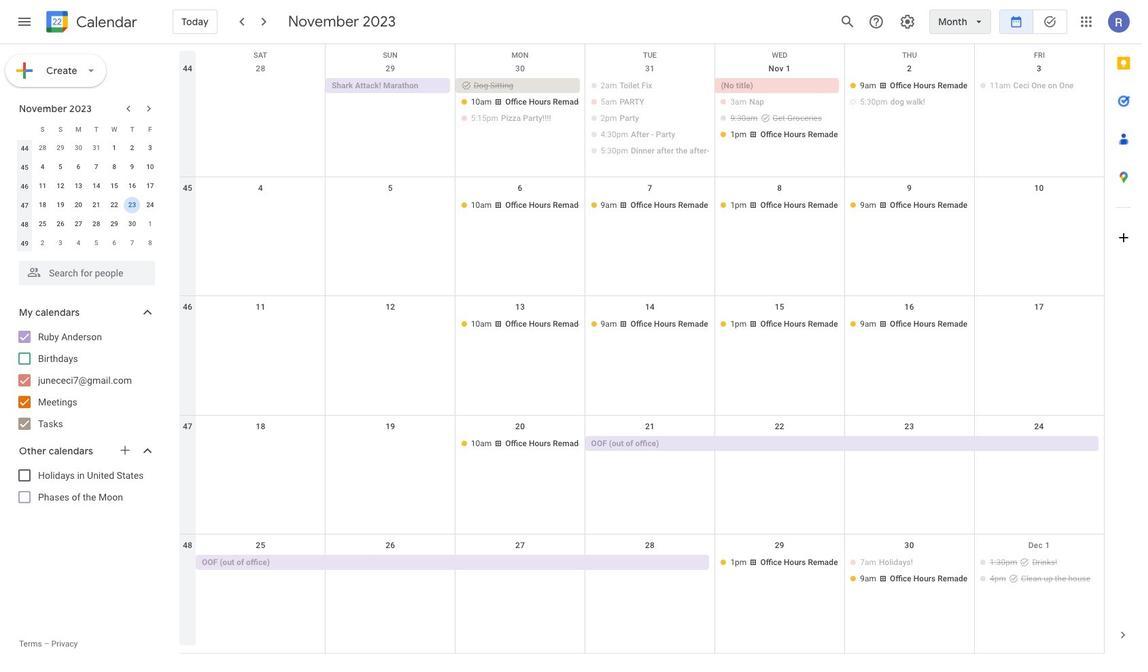 Task type: locate. For each thing, give the bounding box(es) containing it.
december 6 element
[[106, 235, 122, 252]]

column header
[[16, 120, 34, 139]]

Search for people text field
[[27, 261, 147, 286]]

calendar element
[[44, 8, 137, 38]]

row group inside november 2023 grid
[[16, 139, 159, 253]]

None search field
[[0, 256, 169, 286]]

october 28 element
[[34, 140, 51, 156]]

23 element
[[124, 197, 140, 214]]

tab list
[[1105, 44, 1142, 617]]

grid
[[180, 44, 1104, 655]]

26 element
[[52, 216, 69, 233]]

heading
[[73, 14, 137, 30]]

cell inside november 2023 grid
[[123, 196, 141, 215]]

3 element
[[142, 140, 158, 156]]

december 8 element
[[142, 235, 158, 252]]

14 element
[[88, 178, 105, 194]]

december 5 element
[[88, 235, 105, 252]]

row group
[[16, 139, 159, 253]]

11 element
[[34, 178, 51, 194]]

15 element
[[106, 178, 122, 194]]

25 element
[[34, 216, 51, 233]]

1 element
[[106, 140, 122, 156]]

9 element
[[124, 159, 140, 175]]

27 element
[[70, 216, 87, 233]]

12 element
[[52, 178, 69, 194]]

cell
[[196, 78, 326, 160], [455, 78, 585, 160], [585, 78, 715, 160], [715, 78, 845, 160], [845, 78, 975, 160], [123, 196, 141, 215], [196, 198, 326, 214], [326, 198, 455, 214], [975, 198, 1104, 214], [196, 317, 326, 333], [326, 317, 455, 333], [975, 317, 1104, 333], [196, 436, 326, 453], [326, 436, 455, 453], [715, 436, 845, 453], [845, 436, 975, 453], [975, 436, 1104, 453], [326, 556, 455, 588], [455, 556, 585, 588], [585, 556, 715, 588], [845, 556, 975, 588], [975, 556, 1104, 588]]

19 element
[[52, 197, 69, 214]]

my calendars list
[[3, 326, 169, 435]]

22 element
[[106, 197, 122, 214]]

december 7 element
[[124, 235, 140, 252]]

main drawer image
[[16, 14, 33, 30]]

6 element
[[70, 159, 87, 175]]

row
[[180, 44, 1104, 65], [180, 58, 1104, 177], [16, 120, 159, 139], [16, 139, 159, 158], [16, 158, 159, 177], [16, 177, 159, 196], [180, 177, 1104, 297], [16, 196, 159, 215], [16, 215, 159, 234], [16, 234, 159, 253], [180, 297, 1104, 416], [180, 416, 1104, 535], [180, 535, 1104, 655]]



Task type: describe. For each thing, give the bounding box(es) containing it.
30 element
[[124, 216, 140, 233]]

december 4 element
[[70, 235, 87, 252]]

8 element
[[106, 159, 122, 175]]

29 element
[[106, 216, 122, 233]]

7 element
[[88, 159, 105, 175]]

add other calendars image
[[118, 444, 132, 458]]

18 element
[[34, 197, 51, 214]]

october 30 element
[[70, 140, 87, 156]]

october 29 element
[[52, 140, 69, 156]]

28 element
[[88, 216, 105, 233]]

heading inside calendar element
[[73, 14, 137, 30]]

20 element
[[70, 197, 87, 214]]

december 1 element
[[142, 216, 158, 233]]

10 element
[[142, 159, 158, 175]]

21 element
[[88, 197, 105, 214]]

column header inside november 2023 grid
[[16, 120, 34, 139]]

24 element
[[142, 197, 158, 214]]

december 3 element
[[52, 235, 69, 252]]

other calendars list
[[3, 465, 169, 509]]

4 element
[[34, 159, 51, 175]]

5 element
[[52, 159, 69, 175]]

settings menu image
[[900, 14, 916, 30]]

october 31 element
[[88, 140, 105, 156]]

16 element
[[124, 178, 140, 194]]

2 element
[[124, 140, 140, 156]]

november 2023 grid
[[13, 120, 159, 253]]

17 element
[[142, 178, 158, 194]]

december 2 element
[[34, 235, 51, 252]]

13 element
[[70, 178, 87, 194]]



Task type: vqa. For each thing, say whether or not it's contained in the screenshot.
NOVEMBER to the right
no



